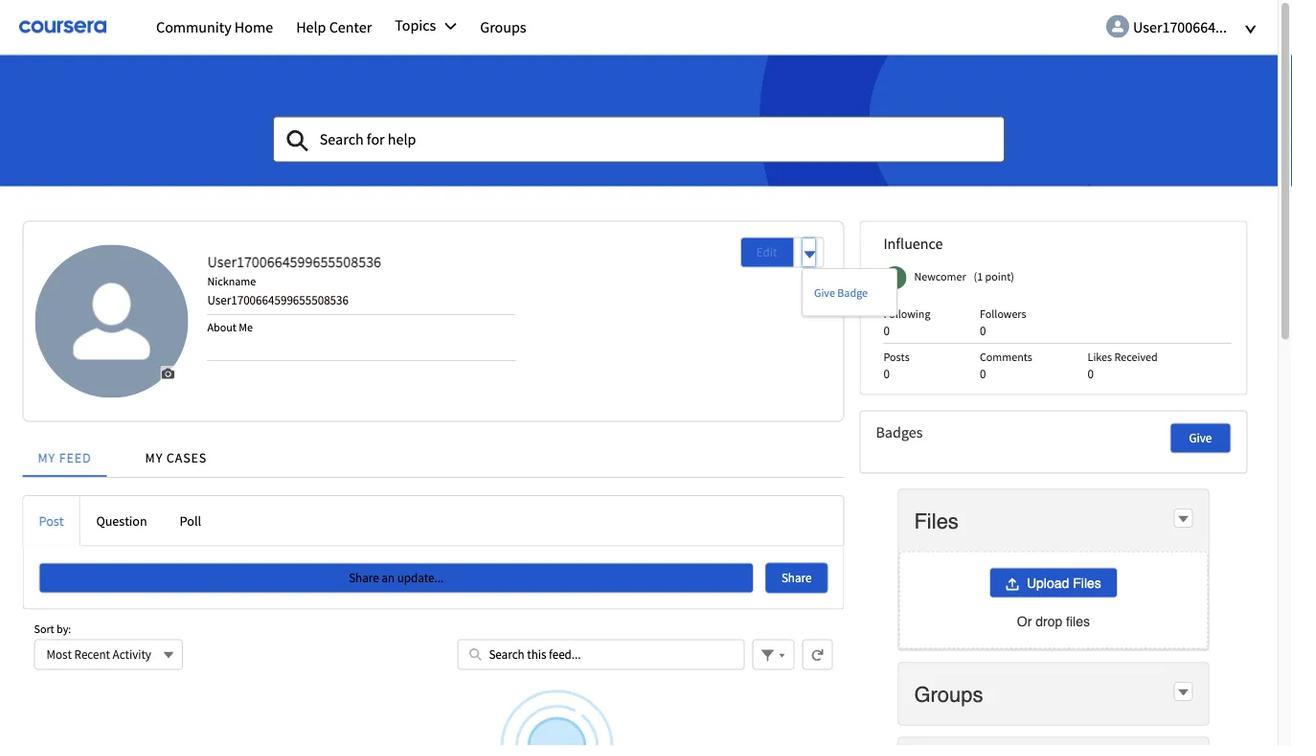 Task type: locate. For each thing, give the bounding box(es) containing it.
share for share an update...
[[349, 570, 379, 586]]

my feed
[[38, 449, 92, 466]]

received
[[1114, 349, 1158, 364]]

1 vertical spatial groups
[[914, 682, 983, 706]]

0 vertical spatial user1700664599655508536
[[207, 252, 381, 271]]

0 inside comments 0
[[980, 366, 986, 382]]

Sort by: button
[[34, 639, 183, 670]]

followers 0
[[980, 306, 1026, 338]]

0 vertical spatial groups
[[480, 17, 526, 36]]

my
[[38, 449, 56, 466], [145, 449, 163, 466]]

post
[[39, 512, 64, 529]]

home
[[235, 17, 273, 36]]

user1700664599655508536
[[207, 252, 381, 271], [207, 292, 349, 307]]

me
[[239, 319, 253, 334]]

an
[[381, 570, 395, 586]]

0 inside followers 0
[[980, 322, 986, 338]]

user1700664599655508536 up nickname user1700664599655508536
[[207, 252, 381, 271]]

0 vertical spatial files
[[914, 508, 959, 533]]

0 down the likes
[[1088, 366, 1094, 382]]

0 horizontal spatial files
[[914, 508, 959, 533]]

0 down 'followers' at top
[[980, 322, 986, 338]]

user1700664599655508536 up me
[[207, 292, 349, 307]]

point
[[985, 269, 1011, 284]]

likes
[[1088, 349, 1112, 364]]

most recent activity
[[46, 646, 151, 662]]

my cases link
[[130, 426, 222, 477]]

0 down posts
[[884, 366, 890, 382]]

following
[[884, 306, 931, 321]]

1 vertical spatial files
[[1073, 575, 1101, 591]]

feed
[[59, 449, 92, 466]]

followers
[[980, 306, 1026, 321]]

1 share from the left
[[349, 570, 379, 586]]

files right upload
[[1073, 575, 1101, 591]]

by:
[[57, 622, 71, 637]]

0 horizontal spatial my
[[38, 449, 56, 466]]

1
[[977, 269, 983, 284]]

my for my feed
[[38, 449, 56, 466]]

community home link
[[145, 5, 285, 49]]

1 horizontal spatial my
[[145, 449, 163, 466]]

0 vertical spatial groups link
[[469, 5, 538, 49]]

give button
[[1170, 423, 1231, 454]]

help
[[296, 17, 326, 36]]

0 down the comments on the top right of the page
[[980, 366, 986, 382]]

groups
[[480, 17, 526, 36], [914, 682, 983, 706]]

banner
[[0, 0, 1292, 186]]

None field
[[273, 116, 1005, 162]]

recent
[[74, 646, 110, 662]]

files element
[[898, 489, 1209, 651]]

poll
[[180, 512, 201, 529]]

comments 0
[[980, 349, 1032, 382]]

0 for posts 0
[[884, 366, 890, 382]]

nickname
[[207, 273, 256, 288]]

help center
[[296, 17, 372, 36]]

text default image
[[1177, 686, 1190, 699]]

influence
[[884, 234, 943, 253]]

give
[[1189, 430, 1212, 446]]

groups inside multilevel navigation menu menu bar
[[480, 17, 526, 36]]

edit
[[756, 244, 777, 260]]

1 vertical spatial groups link
[[914, 681, 987, 707]]

cases
[[167, 449, 207, 466]]

posts 0
[[884, 349, 910, 382]]

files down badges
[[914, 508, 959, 533]]

share for share
[[782, 570, 812, 586]]

user170066459965550853
[[1133, 17, 1292, 37]]

my left feed
[[38, 449, 56, 466]]

1 vertical spatial user1700664599655508536
[[207, 292, 349, 307]]

0 for comments 0
[[980, 366, 986, 382]]

user170066459965550853 button
[[1102, 10, 1292, 40]]

upload files
[[1027, 575, 1101, 591]]

0 horizontal spatial share
[[349, 570, 379, 586]]

1 horizontal spatial share
[[782, 570, 812, 586]]

0 inside posts 0
[[884, 366, 890, 382]]

0 horizontal spatial groups link
[[469, 5, 538, 49]]

0 down following
[[884, 322, 890, 338]]

(
[[974, 269, 977, 284]]

1 user1700664599655508536 from the top
[[207, 252, 381, 271]]

1 horizontal spatial groups link
[[914, 681, 987, 707]]

groups link
[[469, 5, 538, 49], [914, 681, 987, 707]]

0 inside following 0
[[884, 322, 890, 338]]

0 for followers 0
[[980, 322, 986, 338]]

2 my from the left
[[145, 449, 163, 466]]

sort by:
[[34, 622, 71, 637]]

1 horizontal spatial files
[[1073, 575, 1101, 591]]

files
[[914, 508, 959, 533], [1073, 575, 1101, 591]]

1 my from the left
[[38, 449, 56, 466]]

)
[[1011, 269, 1014, 284]]

user1700664599655508536 image
[[35, 245, 188, 398]]

share
[[349, 570, 379, 586], [782, 570, 812, 586]]

tab panel
[[23, 495, 844, 746]]

2 share from the left
[[782, 570, 812, 586]]

0 horizontal spatial groups
[[480, 17, 526, 36]]

files
[[1066, 614, 1090, 629]]

share button
[[765, 563, 828, 593]]

Search for help text field
[[273, 116, 1005, 162]]

badges
[[876, 423, 923, 442]]

my left cases
[[145, 449, 163, 466]]

following 0
[[884, 306, 931, 338]]

2 user1700664599655508536 from the top
[[207, 292, 349, 307]]

0
[[884, 322, 890, 338], [980, 322, 986, 338], [884, 366, 890, 382], [980, 366, 986, 382], [1088, 366, 1094, 382]]

poll link
[[163, 496, 217, 546]]

question
[[96, 512, 147, 529]]



Task type: describe. For each thing, give the bounding box(es) containing it.
tab panel containing post
[[23, 495, 844, 746]]

none field inside banner
[[273, 116, 1005, 162]]

or drop files
[[1017, 614, 1090, 629]]

my cases
[[145, 449, 207, 466]]

newcomer
[[914, 269, 966, 284]]

drop
[[1036, 614, 1062, 629]]

likes received 0
[[1088, 349, 1158, 382]]

0 inside likes received 0
[[1088, 366, 1094, 382]]

or
[[1017, 614, 1032, 629]]

about
[[207, 319, 236, 334]]

0 for following 0
[[884, 322, 890, 338]]

nickname user1700664599655508536
[[207, 273, 349, 307]]

community
[[156, 17, 231, 36]]

center
[[329, 17, 372, 36]]

files link
[[914, 508, 963, 534]]

posts
[[884, 349, 910, 364]]

update...
[[397, 570, 444, 586]]

text default image
[[1177, 513, 1190, 526]]

share an update...
[[349, 570, 444, 586]]

share an update... button
[[39, 563, 754, 593]]

topics
[[395, 15, 436, 34]]

newcomer ( 1 point )
[[914, 269, 1014, 284]]

post link
[[23, 496, 80, 546]]

my feed link
[[23, 426, 107, 477]]

topics button
[[383, 5, 469, 45]]

badges link
[[876, 423, 1142, 442]]

multilevel navigation menu menu bar
[[145, 5, 1025, 49]]

question link
[[80, 496, 163, 546]]

edit button
[[741, 238, 793, 267]]

my for my cases
[[145, 449, 163, 466]]

activity
[[113, 646, 151, 662]]

comments
[[980, 349, 1032, 364]]

newcomer image
[[884, 266, 907, 289]]

help center link
[[285, 5, 383, 49]]

banner containing topics
[[0, 0, 1292, 186]]

Search this feed... search field
[[457, 639, 745, 670]]

community home
[[156, 17, 273, 36]]

most
[[46, 646, 72, 662]]

upload
[[1027, 575, 1069, 591]]

1 horizontal spatial groups
[[914, 682, 983, 706]]

about me
[[207, 319, 253, 334]]

sort
[[34, 622, 54, 637]]



Task type: vqa. For each thing, say whether or not it's contained in the screenshot.
leftmost Groups
yes



